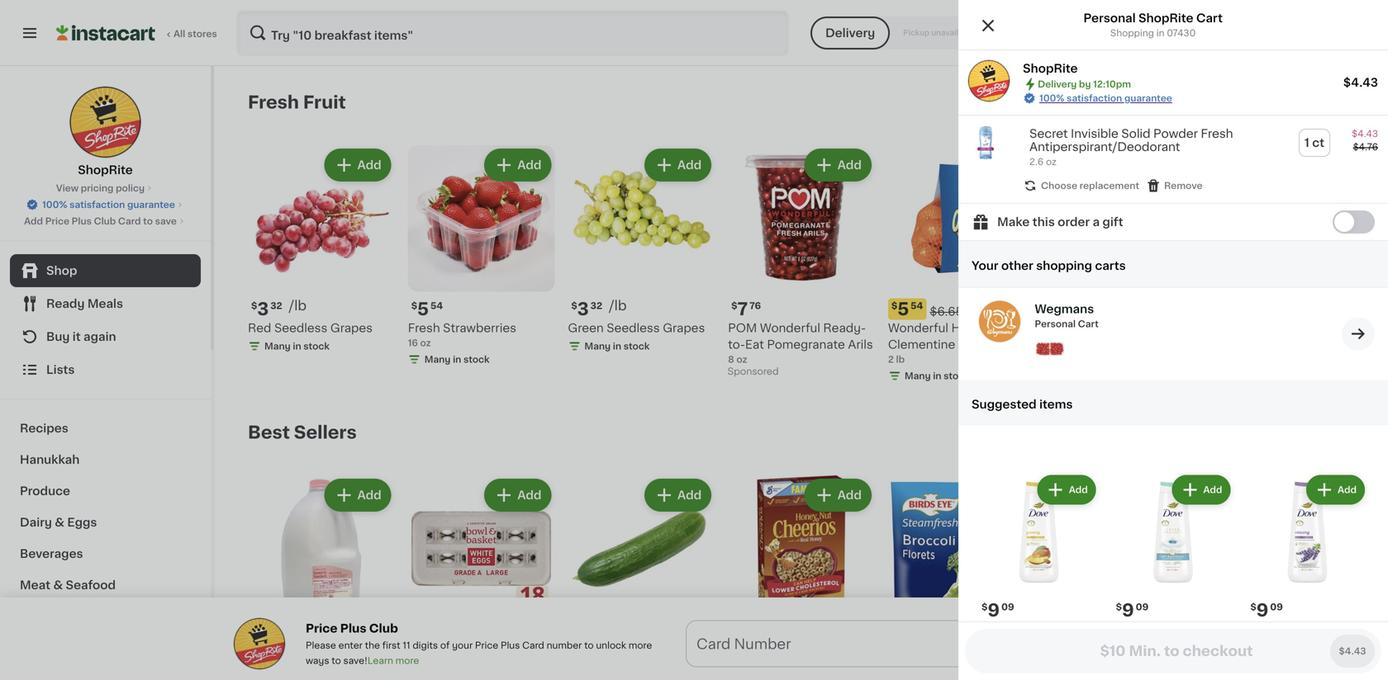 Task type: vqa. For each thing, say whether or not it's contained in the screenshot.
Oils, Vinegars, & Spices
no



Task type: locate. For each thing, give the bounding box(es) containing it.
2 09 from the left
[[1136, 603, 1149, 612]]

bowl inside bowl & basket large white eggs, 18 count
[[408, 653, 436, 665]]

$ up clementine
[[892, 302, 898, 311]]

service type group
[[811, 17, 988, 50]]

pricing
[[81, 184, 114, 193]]

1 vertical spatial oz
[[420, 339, 431, 348]]

0 horizontal spatial 8
[[728, 356, 734, 365]]

$ 9 09 up 8 bowl & basket rotisserie chicken
[[1251, 602, 1283, 620]]

2 wonderful from the left
[[888, 323, 949, 334]]

add price plus club card to save link
[[24, 215, 187, 228]]

club inside main content
[[369, 624, 398, 635]]

1 horizontal spatial $3.32 per pound element
[[568, 299, 715, 320]]

milk
[[248, 670, 271, 681]]

$4.76
[[1353, 143, 1378, 152]]

$10.00
[[838, 644, 886, 658]]

54 for 7
[[431, 302, 443, 311]]

personal down the wegmans
[[1035, 320, 1076, 329]]

1 seedless from the left
[[274, 323, 328, 334]]

09 up close image
[[1136, 603, 1149, 612]]

0 horizontal spatial card
[[118, 217, 141, 226]]

pomegranate
[[767, 339, 845, 351]]

0 horizontal spatial more
[[396, 657, 419, 666]]

2 vertical spatial oz
[[737, 356, 747, 365]]

1 horizontal spatial by
[[1210, 27, 1226, 39]]

0 horizontal spatial oz
[[420, 339, 431, 348]]

100%
[[1040, 94, 1065, 103], [42, 200, 67, 209]]

2 horizontal spatial 9
[[1257, 602, 1269, 620]]

0 horizontal spatial grapes
[[330, 323, 373, 334]]

5 right 11
[[417, 632, 429, 649]]

main content
[[0, 66, 1388, 681]]

& inside bowl & basket whole milk one gallon
[[279, 653, 288, 665]]

steamfresh
[[946, 653, 1013, 665]]

0 horizontal spatial delivery
[[826, 27, 875, 39]]

wonderful inside pom wonderful ready- to-eat pomegranate arils 8 oz
[[760, 323, 820, 334]]

cheerios
[[794, 653, 846, 665]]

3 for green
[[577, 301, 589, 318]]

1 vertical spatial by
[[1079, 80, 1091, 89]]

many in stock
[[264, 342, 330, 351], [1065, 342, 1130, 351], [585, 342, 650, 351], [425, 356, 490, 365], [905, 372, 970, 381]]

$ 5 54 up clementine
[[892, 301, 923, 318]]

1 horizontal spatial $ 3 32 /lb
[[571, 300, 627, 318]]

more inside please enter the first 11 digits of your price plus card number to unlock more ways to save!
[[629, 642, 652, 651]]

1 horizontal spatial satisfaction
[[1067, 94, 1122, 103]]

1 vertical spatial club
[[369, 624, 398, 635]]

whole
[[334, 653, 371, 665]]

sellers
[[294, 424, 357, 442]]

order
[[1058, 217, 1090, 228]]

product group containing $3.54
[[888, 476, 1035, 681]]

many for green seedless grapes
[[585, 342, 611, 351]]

3 for red
[[257, 301, 269, 318]]

close image
[[1134, 634, 1150, 651]]

76 for 4
[[271, 632, 283, 641]]

price
[[45, 217, 69, 226], [306, 624, 338, 635], [475, 642, 498, 651]]

many in stock down 'green seedless grapes'
[[585, 342, 650, 351]]

1 horizontal spatial 9
[[1122, 602, 1134, 620]]

100% satisfaction guarantee link
[[1040, 92, 1172, 105]]

satisfaction inside 100% satisfaction guarantee button
[[70, 200, 125, 209]]

32 down gluten-free
[[751, 632, 763, 641]]

& for dairy & eggs
[[55, 517, 64, 529]]

09 up 8 bowl & basket rotisserie chicken
[[1270, 603, 1283, 612]]

1 vertical spatial satisfaction
[[70, 200, 125, 209]]

32
[[270, 302, 282, 311], [591, 302, 602, 311], [751, 632, 763, 641]]

basket inside bowl & basket whole milk one gallon
[[291, 653, 331, 665]]

& left rotisserie at the bottom right
[[1240, 653, 1249, 665]]

0 horizontal spatial plus
[[72, 217, 92, 226]]

54 up of
[[431, 632, 443, 641]]

gift
[[1103, 217, 1124, 228]]

$ 0 44 $0.73 limes
[[1048, 301, 1123, 334]]

100% satisfaction guarantee down view pricing policy link
[[42, 200, 175, 209]]

0 vertical spatial more
[[629, 642, 652, 651]]

fruit
[[303, 94, 346, 111]]

$ 4 76
[[251, 632, 283, 649]]

1 9 from the left
[[988, 602, 1000, 620]]

5 up the honey
[[738, 632, 749, 649]]

8
[[728, 356, 734, 365], [1218, 632, 1230, 649]]

chicken down $3.32
[[1048, 680, 1096, 681]]

to inside treatment tracker modal dialog
[[889, 644, 904, 658]]

raspberries image
[[1035, 334, 1065, 364]]

item carousel region
[[248, 86, 1355, 403], [248, 417, 1355, 681]]

1 vertical spatial 12:10pm
[[1093, 80, 1131, 89]]

0 right get
[[577, 632, 590, 649]]

8 inside 8 bowl & basket rotisserie chicken
[[1218, 632, 1230, 649]]

/lb up the red seedless grapes
[[289, 300, 307, 313]]

wonderful up clementine
[[888, 323, 949, 334]]

76 right 4
[[271, 632, 283, 641]]

price inside add price plus club card to save link
[[45, 217, 69, 226]]

$ up 8 bowl & basket rotisserie chicken
[[1251, 603, 1257, 612]]

more right unlock
[[629, 642, 652, 651]]

next
[[696, 644, 730, 658]]

1 horizontal spatial wonderful
[[888, 323, 949, 334]]

$ inside $ 0 44 $0.73 limes
[[1052, 302, 1058, 311]]

8 right close image
[[1218, 632, 1230, 649]]

1 vertical spatial personal
[[1035, 320, 1076, 329]]

basket left rotisserie at the bottom right
[[1252, 653, 1292, 665]]

0 vertical spatial $4.43
[[1344, 77, 1378, 88]]

0 vertical spatial 0
[[1058, 301, 1070, 318]]

$ up steamfresh
[[982, 603, 988, 612]]

main content containing fresh fruit
[[0, 66, 1388, 681]]

0 vertical spatial item carousel region
[[248, 86, 1355, 403]]

save
[[155, 217, 177, 226]]

$5.54 original price: $6.65 element
[[888, 299, 1035, 320]]

guarantee
[[1125, 94, 1172, 103], [127, 200, 175, 209]]

basket down your
[[452, 653, 491, 665]]

0 vertical spatial 100%
[[1040, 94, 1065, 103]]

treatment tracker modal dialog
[[215, 621, 1388, 681]]

0 horizontal spatial wonderful
[[760, 323, 820, 334]]

basket
[[291, 653, 331, 665], [452, 653, 491, 665], [1252, 653, 1292, 665], [1092, 664, 1132, 675]]

$ left 44 at the right
[[1052, 302, 1058, 311]]

guarantee up solid
[[1125, 94, 1172, 103]]

0 vertical spatial delivery by 12:10pm
[[1154, 27, 1281, 39]]

1 horizontal spatial more
[[629, 642, 652, 651]]

stock for green seedless grapes
[[624, 342, 650, 351]]

$ inside $ 4 76
[[251, 632, 257, 641]]

fresh right powder
[[1201, 128, 1233, 140]]

2 horizontal spatial plus
[[501, 642, 520, 651]]

1 horizontal spatial club
[[369, 624, 398, 635]]

$ 5 54 up 16
[[411, 301, 443, 318]]

1 item carousel region from the top
[[248, 86, 1355, 403]]

1 horizontal spatial personal
[[1084, 12, 1136, 24]]

0 vertical spatial by
[[1210, 27, 1226, 39]]

0 horizontal spatial 3
[[257, 301, 269, 318]]

$4.43 up $4.43 $4.76
[[1344, 77, 1378, 88]]

chicken right with on the bottom of the page
[[1208, 670, 1256, 681]]

0 horizontal spatial 9
[[988, 602, 1000, 620]]

$ up pom
[[731, 302, 738, 311]]

0 vertical spatial guarantee
[[1125, 94, 1172, 103]]

secret invisible solid powder fresh antiperspirant/deodorant button
[[1030, 127, 1261, 154]]

2 horizontal spatial 09
[[1270, 603, 1283, 612]]

0 horizontal spatial 100% satisfaction guarantee
[[42, 200, 175, 209]]

76
[[750, 302, 761, 311], [271, 632, 283, 641]]

8 inside pom wonderful ready- to-eat pomegranate arils 8 oz
[[728, 356, 734, 365]]

produce link
[[10, 476, 201, 507]]

in down the red seedless grapes
[[293, 342, 301, 351]]

grapes for red seedless grapes
[[330, 323, 373, 334]]

5 up 16
[[417, 301, 429, 318]]

& left eggs
[[55, 517, 64, 529]]

seedless
[[274, 323, 328, 334], [607, 323, 660, 334]]

learn more
[[368, 657, 419, 666]]

/lb
[[289, 300, 307, 313], [609, 300, 627, 313], [1087, 630, 1105, 644]]

1 grapes from the left
[[330, 323, 373, 334]]

54
[[431, 302, 443, 311], [911, 302, 923, 311], [431, 632, 443, 641]]

1 $3.32 per pound element from the left
[[248, 299, 395, 320]]

5 up clementine
[[898, 301, 909, 318]]

0 vertical spatial 100% satisfaction guarantee
[[1040, 94, 1172, 103]]

0 vertical spatial personal
[[1084, 12, 1136, 24]]

go to cart element
[[1342, 318, 1375, 351]]

32 up red
[[270, 302, 282, 311]]

0 horizontal spatial 0
[[577, 632, 590, 649]]

by
[[1210, 27, 1226, 39], [1079, 80, 1091, 89]]

0 for $ 0 44 $0.73 limes
[[1058, 301, 1070, 318]]

& right meat
[[53, 580, 63, 592]]

1 vertical spatial item carousel region
[[248, 417, 1355, 681]]

$ 9 09 up steamfresh
[[982, 602, 1014, 620]]

satisfaction down the pricing at left
[[70, 200, 125, 209]]

0 horizontal spatial delivery by 12:10pm
[[1038, 80, 1131, 89]]

1 horizontal spatial shoprite logo image
[[233, 618, 286, 671]]

54 up "fresh strawberries 16 oz"
[[431, 302, 443, 311]]

12:10pm
[[1229, 27, 1281, 39], [1093, 80, 1131, 89]]

go to cart image
[[1349, 324, 1369, 344]]

personal
[[1084, 12, 1136, 24], [1035, 320, 1076, 329]]

3 up green
[[577, 301, 589, 318]]

1 horizontal spatial seedless
[[607, 323, 660, 334]]

1 horizontal spatial 12:10pm
[[1229, 27, 1281, 39]]

card
[[118, 217, 141, 226], [522, 642, 544, 651]]

$ 3 32 /lb up green
[[571, 300, 627, 318]]

0 vertical spatial card
[[118, 217, 141, 226]]

birds
[[888, 653, 918, 665]]

1
[[1305, 137, 1310, 149]]

solid
[[1122, 128, 1151, 140]]

$ up red
[[251, 302, 257, 311]]

item carousel region containing fresh fruit
[[248, 86, 1355, 403]]

76 for 7
[[750, 302, 761, 311]]

invisible
[[1071, 128, 1119, 140]]

9 up 8 bowl & basket rotisserie chicken
[[1257, 602, 1269, 620]]

0 horizontal spatial chicken
[[1048, 680, 1096, 681]]

price right your
[[475, 642, 498, 651]]

$ up number at bottom
[[571, 632, 577, 641]]

seedless right red
[[274, 323, 328, 334]]

16
[[408, 339, 418, 348]]

9 up steamfresh
[[988, 602, 1000, 620]]

$ 5 54
[[411, 301, 443, 318], [892, 301, 923, 318], [411, 632, 443, 649]]

cart inside personal shoprite cart shopping in 07430
[[1197, 12, 1223, 24]]

recipes
[[20, 423, 68, 435]]

2 horizontal spatial 3
[[733, 644, 742, 658]]

7
[[738, 301, 748, 318]]

0 horizontal spatial 76
[[271, 632, 283, 641]]

ct
[[1313, 137, 1325, 149]]

0 horizontal spatial guarantee
[[127, 200, 175, 209]]

price down view
[[45, 217, 69, 226]]

0 horizontal spatial seedless
[[274, 323, 328, 334]]

76 inside the "$ 7 76"
[[750, 302, 761, 311]]

cart
[[1197, 12, 1223, 24], [1078, 320, 1099, 329]]

dairy
[[20, 517, 52, 529]]

to-
[[728, 339, 745, 351]]

many in stock down the red seedless grapes
[[264, 342, 330, 351]]

$3.32 per pound element up the red seedless grapes
[[248, 299, 395, 320]]

1 vertical spatial guarantee
[[127, 200, 175, 209]]

& for bowl & basket large white eggs, 18 count
[[439, 653, 449, 665]]

basket inside /lb $3.32 bowl & basket fresh chicken breasts with ri
[[1092, 664, 1132, 675]]

1 horizontal spatial $ 9 09
[[1116, 602, 1149, 620]]

1 vertical spatial 100% satisfaction guarantee
[[42, 200, 175, 209]]

birds eye steamfresh broccoli florets froze
[[888, 653, 1021, 681]]

in down 'green seedless grapes'
[[613, 342, 621, 351]]

plus up large
[[501, 642, 520, 651]]

in
[[1157, 29, 1165, 38], [293, 342, 301, 351], [1093, 342, 1102, 351], [613, 342, 621, 351], [453, 356, 461, 365], [933, 372, 942, 381]]

by right 07430
[[1210, 27, 1226, 39]]

with
[[1146, 680, 1170, 681]]

0 vertical spatial price
[[45, 217, 69, 226]]

1 vertical spatial 76
[[271, 632, 283, 641]]

fresh up with on the bottom of the page
[[1135, 664, 1167, 675]]

shoprite right shoprite image on the top
[[1023, 63, 1078, 74]]

2 $ 9 09 from the left
[[1116, 602, 1149, 620]]

$4.43 inside product group
[[1352, 129, 1378, 138]]

$3.32
[[1087, 647, 1120, 659]]

shopping
[[1036, 260, 1092, 272]]

cart inside wegmans personal cart
[[1078, 320, 1099, 329]]

$4.43 up $4.76
[[1352, 129, 1378, 138]]

1 horizontal spatial card
[[522, 642, 544, 651]]

1 wonderful from the left
[[760, 323, 820, 334]]

2 item carousel region from the top
[[248, 417, 1355, 681]]

0 left 44 at the right
[[1058, 301, 1070, 318]]

chicken inside /lb $3.32 bowl & basket fresh chicken breasts with ri
[[1048, 680, 1096, 681]]

basket inside bowl & basket large white eggs, 18 count
[[452, 653, 491, 665]]

& down $3.32
[[1080, 664, 1089, 675]]

bowl inside 8 bowl & basket rotisserie chicken
[[1208, 653, 1237, 665]]

2 grapes from the left
[[663, 323, 705, 334]]

broccoli
[[888, 670, 936, 681]]

1 horizontal spatial plus
[[340, 624, 367, 635]]

product group
[[248, 145, 395, 357], [408, 145, 555, 370], [568, 145, 715, 357], [728, 145, 875, 382], [888, 145, 1035, 387], [1048, 145, 1195, 357], [1208, 145, 1355, 370], [978, 472, 1100, 681], [1113, 472, 1234, 681], [1247, 472, 1369, 681], [248, 476, 395, 681], [408, 476, 555, 681], [568, 476, 715, 681], [728, 476, 875, 681], [888, 476, 1035, 681], [1048, 476, 1195, 681], [1208, 476, 1355, 681]]

fresh
[[248, 94, 299, 111], [1201, 128, 1233, 140], [408, 323, 440, 334], [1135, 664, 1167, 675]]

seedless for red
[[274, 323, 328, 334]]

0 horizontal spatial 32
[[270, 302, 282, 311]]

32 for red
[[270, 302, 282, 311]]

personal up 'shopping'
[[1084, 12, 1136, 24]]

$3.32 per pound element for green
[[568, 299, 715, 320]]

many down limes
[[1065, 342, 1091, 351]]

0 inside $ 0 44 $0.73 limes
[[1058, 301, 1070, 318]]

0 horizontal spatial $ 3 32 /lb
[[251, 300, 307, 318]]

0 horizontal spatial 12:10pm
[[1093, 80, 1131, 89]]

ways
[[306, 657, 329, 666]]

$ down gluten-
[[731, 632, 738, 641]]

1 vertical spatial shoprite logo image
[[233, 618, 286, 671]]

suggested items
[[972, 399, 1073, 411]]

hanukkah
[[20, 455, 80, 466]]

32 up green
[[591, 302, 602, 311]]

2 seedless from the left
[[607, 323, 660, 334]]

76 inside $ 4 76
[[271, 632, 283, 641]]

wonderful up the pomegranate
[[760, 323, 820, 334]]

1 horizontal spatial 32
[[591, 302, 602, 311]]

shoprite logo image
[[69, 86, 142, 159], [233, 618, 286, 671]]

2 horizontal spatial shoprite
[[1139, 12, 1194, 24]]

& inside bowl & basket large white eggs, 18 count
[[439, 653, 449, 665]]

bowl inside bowl & basket whole milk one gallon
[[248, 653, 276, 665]]

0 vertical spatial satisfaction
[[1067, 94, 1122, 103]]

plus inside please enter the first 11 digits of your price plus card number to unlock more ways to save!
[[501, 642, 520, 651]]

$5.32 original price: $6.98 element
[[728, 629, 875, 651]]

1 horizontal spatial guarantee
[[1125, 94, 1172, 103]]

1 vertical spatial 0
[[577, 632, 590, 649]]

all
[[174, 29, 185, 38]]

2 horizontal spatial price
[[475, 642, 498, 651]]

100% satisfaction guarantee up the invisible
[[1040, 94, 1172, 103]]

2 $3.32 per pound element from the left
[[568, 299, 715, 320]]

best
[[248, 424, 290, 442]]

0 horizontal spatial $3.32 per pound element
[[248, 299, 395, 320]]

2 horizontal spatial $ 9 09
[[1251, 602, 1283, 620]]

items
[[1040, 399, 1073, 411]]

8 down to-
[[728, 356, 734, 365]]

None search field
[[236, 10, 789, 56]]

0 vertical spatial cart
[[1197, 12, 1223, 24]]

$3.32 per pound element up 'green seedless grapes'
[[568, 299, 715, 320]]

grapes
[[330, 323, 373, 334], [663, 323, 705, 334]]

0 horizontal spatial $ 9 09
[[982, 602, 1014, 620]]

1 horizontal spatial grapes
[[663, 323, 705, 334]]

sponsored badge image
[[728, 368, 778, 377]]

florets
[[939, 670, 979, 681]]

many down "fresh strawberries 16 oz"
[[425, 356, 451, 365]]

1 horizontal spatial 100%
[[1040, 94, 1065, 103]]

2 $ 3 32 /lb from the left
[[571, 300, 627, 318]]

many in stock for red seedless grapes
[[264, 342, 330, 351]]

oz down to-
[[737, 356, 747, 365]]

& up "one"
[[279, 653, 288, 665]]

green seedless grapes
[[568, 323, 705, 334]]

cart for personal
[[1078, 320, 1099, 329]]

0 horizontal spatial satisfaction
[[70, 200, 125, 209]]

0 horizontal spatial 100%
[[42, 200, 67, 209]]

shoprite up 07430
[[1139, 12, 1194, 24]]

0 vertical spatial 8
[[728, 356, 734, 365]]

in left 07430
[[1157, 29, 1165, 38]]

2 horizontal spatial 32
[[751, 632, 763, 641]]

a
[[1093, 217, 1100, 228]]

secret invisible solid powder fresh antiperspirant/deodorant image
[[969, 126, 1003, 160]]

$ up milk
[[251, 632, 257, 641]]

club down 100% satisfaction guarantee button
[[94, 217, 116, 226]]

$4.43 for $4.43
[[1344, 77, 1378, 88]]

0 vertical spatial 76
[[750, 302, 761, 311]]

in down $ 0 44 $0.73 limes at the top right of the page
[[1093, 342, 1102, 351]]

many down red
[[264, 342, 291, 351]]

1 horizontal spatial 0
[[1058, 301, 1070, 318]]

card up large
[[522, 642, 544, 651]]

32 inside $ 5 32 $6.98 honey nut cheerios heart healthy glute
[[751, 632, 763, 641]]

basket up breasts
[[1092, 664, 1132, 675]]

$ 9 09 up close image
[[1116, 602, 1149, 620]]

buy
[[46, 331, 70, 343]]

1 $ 3 32 /lb from the left
[[251, 300, 307, 318]]

shoprite up view pricing policy link
[[78, 164, 133, 176]]

stock down the red seedless grapes
[[304, 342, 330, 351]]

$ 5 54 inside $5.54 original price: $6.65 element
[[892, 301, 923, 318]]

orders
[[745, 644, 794, 658]]

item carousel region containing best sellers
[[248, 417, 1355, 681]]

2 horizontal spatial oz
[[1046, 158, 1057, 167]]

0 horizontal spatial shoprite
[[78, 164, 133, 176]]

club up first
[[369, 624, 398, 635]]

gluten-
[[730, 613, 766, 622]]

satisfaction
[[1067, 94, 1122, 103], [70, 200, 125, 209]]

stock for limes
[[1104, 342, 1130, 351]]

/lb up $3.32
[[1087, 630, 1105, 644]]

eye
[[921, 653, 943, 665]]

by up the 100% satisfaction guarantee link
[[1079, 80, 1091, 89]]

many in stock down wonderful halos clementine bag 2 lb
[[905, 372, 970, 381]]

$3.32 per pound element
[[248, 299, 395, 320], [568, 299, 715, 320]]

to up broccoli at the right of page
[[889, 644, 904, 658]]

shoprite logo image inside main content
[[233, 618, 286, 671]]

$4.43 for $4.43 $4.76
[[1352, 129, 1378, 138]]

$ 3 32 /lb for green
[[571, 300, 627, 318]]

1 vertical spatial price
[[306, 624, 338, 635]]

1 09 from the left
[[1002, 603, 1014, 612]]

0 horizontal spatial /lb
[[289, 300, 307, 313]]

seedless right green
[[607, 323, 660, 334]]

& down of
[[439, 653, 449, 665]]

1 vertical spatial card
[[522, 642, 544, 651]]

guarantee up save
[[127, 200, 175, 209]]

to left save
[[143, 217, 153, 226]]

1 vertical spatial delivery by 12:10pm
[[1038, 80, 1131, 89]]

100% satisfaction guarantee
[[1040, 94, 1172, 103], [42, 200, 175, 209]]

09
[[1002, 603, 1014, 612], [1136, 603, 1149, 612], [1270, 603, 1283, 612]]

1 horizontal spatial oz
[[737, 356, 747, 365]]

many down green
[[585, 342, 611, 351]]

1 vertical spatial shoprite
[[1023, 63, 1078, 74]]

1 vertical spatial plus
[[340, 624, 367, 635]]

oz inside pom wonderful ready- to-eat pomegranate arils 8 oz
[[737, 356, 747, 365]]

0 vertical spatial club
[[94, 217, 116, 226]]

100% satisfaction guarantee inside button
[[42, 200, 175, 209]]

& for meat & seafood
[[53, 580, 63, 592]]

many in stock for limes
[[1065, 342, 1130, 351]]

fresh strawberries 16 oz
[[408, 323, 516, 348]]

9 up close image
[[1122, 602, 1134, 620]]

0 vertical spatial plus
[[72, 217, 92, 226]]

44
[[1072, 302, 1085, 311]]

2.6
[[1030, 158, 1044, 167]]

0 horizontal spatial 09
[[1002, 603, 1014, 612]]



Task type: describe. For each thing, give the bounding box(es) containing it.
1 horizontal spatial delivery by 12:10pm
[[1154, 27, 1281, 39]]

eggs
[[67, 517, 97, 529]]

$3.87 original price: $6.65 element
[[1208, 299, 1355, 320]]

please
[[306, 642, 336, 651]]

in down "fresh strawberries 16 oz"
[[453, 356, 461, 365]]

best sellers
[[248, 424, 357, 442]]

2 vertical spatial shoprite
[[78, 164, 133, 176]]

54 for $6.98
[[431, 632, 443, 641]]

lists link
[[10, 354, 201, 387]]

in down wonderful halos clementine bag 2 lb
[[933, 372, 942, 381]]

product group containing 8
[[1208, 476, 1355, 681]]

halos
[[952, 323, 985, 334]]

price plus club
[[306, 624, 398, 635]]

view
[[56, 184, 79, 193]]

shop
[[46, 265, 77, 277]]

unlock
[[596, 642, 626, 651]]

all stores
[[174, 29, 217, 38]]

many in stock for green seedless grapes
[[585, 342, 650, 351]]

$0.73 original price: $0.99 element
[[568, 629, 715, 651]]

policy
[[116, 184, 145, 193]]

product group containing 7
[[728, 145, 875, 382]]

/lb for green
[[609, 300, 627, 313]]

1 horizontal spatial shoprite
[[1023, 63, 1078, 74]]

$ up 16
[[411, 302, 417, 311]]

$ 0
[[571, 632, 590, 649]]

$0.44 original price: $0.73 element
[[1048, 299, 1195, 320]]

buy it again
[[46, 331, 116, 343]]

delivery inside button
[[826, 27, 875, 39]]

32 for green
[[591, 302, 602, 311]]

limes
[[1048, 323, 1083, 334]]

grapes for green seedless grapes
[[663, 323, 705, 334]]

$ inside $ 5 32 $6.98 honey nut cheerios heart healthy glute
[[731, 632, 738, 641]]

price inside please enter the first 11 digits of your price plus card number to unlock more ways to save!
[[475, 642, 498, 651]]

07430
[[1167, 29, 1196, 38]]

healthy
[[764, 670, 810, 681]]

cart for shoprite
[[1197, 12, 1223, 24]]

$ up digits
[[411, 632, 417, 641]]

fresh inside "fresh strawberries 16 oz"
[[408, 323, 440, 334]]

$0.73
[[1091, 306, 1123, 318]]

stock down "fresh strawberries 16 oz"
[[464, 356, 490, 365]]

stock down bag
[[944, 372, 970, 381]]

Card Number text field
[[687, 622, 983, 667]]

wonderful halos clementine bag 2 lb
[[888, 323, 985, 365]]

fresh left fruit
[[248, 94, 299, 111]]

3 inside treatment tracker modal dialog
[[733, 644, 742, 658]]

delivery by 12:10pm link
[[1127, 23, 1281, 43]]

secret invisible solid powder fresh antiperspirant/deodorant 2.6 oz
[[1030, 128, 1233, 167]]

product group containing /lb
[[1048, 476, 1195, 681]]

heart
[[728, 670, 761, 681]]

3 9 from the left
[[1257, 602, 1269, 620]]

fresh inside secret invisible solid powder fresh antiperspirant/deodorant 2.6 oz
[[1201, 128, 1233, 140]]

shoprite inside personal shoprite cart shopping in 07430
[[1139, 12, 1194, 24]]

lb
[[896, 356, 905, 365]]

recipes link
[[10, 413, 201, 445]]

remove button
[[1146, 179, 1203, 194]]

1 vertical spatial more
[[396, 657, 419, 666]]

wonderful inside wonderful halos clementine bag 2 lb
[[888, 323, 949, 334]]

learn
[[368, 657, 393, 666]]

gallon
[[302, 670, 339, 681]]

digits
[[413, 642, 438, 651]]

beverages
[[20, 549, 83, 560]]

0 vertical spatial shoprite logo image
[[69, 86, 142, 159]]

seedless for green
[[607, 323, 660, 334]]

3 $ 9 09 from the left
[[1251, 602, 1283, 620]]

54 left $6.65 at right top
[[911, 302, 923, 311]]

get
[[546, 644, 574, 658]]

one
[[274, 670, 299, 681]]

many for limes
[[1065, 342, 1091, 351]]

fresh inside /lb $3.32 bowl & basket fresh chicken breasts with ri
[[1135, 664, 1167, 675]]

2
[[888, 356, 894, 365]]

the
[[365, 642, 380, 651]]

save!
[[343, 657, 368, 666]]

meat
[[20, 580, 50, 592]]

gluten-free
[[730, 613, 786, 622]]

oz inside "fresh strawberries 16 oz"
[[420, 339, 431, 348]]

many for red seedless grapes
[[264, 342, 291, 351]]

1 horizontal spatial price
[[306, 624, 338, 635]]

$ up $3.32
[[1116, 603, 1122, 612]]

personal inside personal shoprite cart shopping in 07430
[[1084, 12, 1136, 24]]

large
[[494, 653, 527, 665]]

basket inside 8 bowl & basket rotisserie chicken
[[1252, 653, 1292, 665]]

view pricing policy link
[[56, 182, 155, 195]]

$3.32 per pound element for red
[[248, 299, 395, 320]]

guarantee inside button
[[127, 200, 175, 209]]

many down lb
[[905, 372, 931, 381]]

powder
[[1154, 128, 1198, 140]]

chicken inside 8 bowl & basket rotisserie chicken
[[1208, 670, 1256, 681]]

$6.98
[[769, 637, 803, 648]]

number
[[547, 642, 582, 651]]

breasts
[[1099, 680, 1143, 681]]

1 $ 9 09 from the left
[[982, 602, 1014, 620]]

make
[[997, 217, 1030, 228]]

2 horizontal spatial delivery
[[1154, 27, 1207, 39]]

personal inside wegmans personal cart
[[1035, 320, 1076, 329]]

card inside please enter the first 11 digits of your price plus card number to unlock more ways to save!
[[522, 642, 544, 651]]

choose
[[1041, 182, 1078, 191]]

arils
[[848, 339, 873, 351]]

/lb for red
[[289, 300, 307, 313]]

product group containing 4
[[248, 476, 395, 681]]

make this order a gift
[[997, 217, 1124, 228]]

red seedless grapes
[[248, 323, 373, 334]]

$ 5 54 for 7
[[411, 301, 443, 318]]

0 horizontal spatial club
[[94, 217, 116, 226]]

0 horizontal spatial by
[[1079, 80, 1091, 89]]

count
[[495, 670, 529, 681]]

bowl & basket large white eggs, 18 count
[[408, 653, 529, 681]]

pom
[[728, 323, 757, 334]]

shoprite image
[[969, 60, 1010, 102]]

nut
[[770, 653, 791, 665]]

& inside /lb $3.32 bowl & basket fresh chicken breasts with ri
[[1080, 664, 1089, 675]]

in inside personal shoprite cart shopping in 07430
[[1157, 29, 1165, 38]]

produce
[[20, 486, 70, 497]]

enter
[[339, 642, 363, 651]]

oz inside secret invisible solid powder fresh antiperspirant/deodorant 2.6 oz
[[1046, 158, 1057, 167]]

/lb $3.32 bowl & basket fresh chicken breasts with ri
[[1048, 630, 1193, 681]]

all stores link
[[56, 10, 218, 56]]

stock for red seedless grapes
[[304, 342, 330, 351]]

bag
[[958, 339, 981, 351]]

pom wonderful ready- to-eat pomegranate arils 8 oz
[[728, 323, 873, 365]]

free
[[577, 644, 607, 658]]

instacart logo image
[[56, 23, 155, 43]]

$0.99
[[610, 637, 644, 648]]

& inside 8 bowl & basket rotisserie chicken
[[1240, 653, 1249, 665]]

choose replacement button
[[1023, 179, 1140, 194]]

shop link
[[10, 255, 201, 288]]

honey
[[728, 653, 767, 665]]

wegmans
[[1035, 304, 1094, 315]]

eggs,
[[445, 670, 477, 681]]

choose replacement
[[1041, 182, 1140, 191]]

0 vertical spatial 12:10pm
[[1229, 27, 1281, 39]]

qualify.
[[907, 644, 959, 658]]

18
[[480, 670, 492, 681]]

to left unlock
[[584, 642, 594, 651]]

& for bowl & basket whole milk one gallon
[[279, 653, 288, 665]]

by inside delivery by 12:10pm link
[[1210, 27, 1226, 39]]

/lb inside /lb $3.32 bowl & basket fresh chicken breasts with ri
[[1087, 630, 1105, 644]]

bowl & basket whole milk one gallon
[[248, 653, 371, 681]]

to right ways
[[332, 657, 341, 666]]

buy it again link
[[10, 321, 201, 354]]

$ inside the "$ 7 76"
[[731, 302, 738, 311]]

seafood
[[66, 580, 116, 592]]

1 horizontal spatial 100% satisfaction guarantee
[[1040, 94, 1172, 103]]

0 for $ 0
[[577, 632, 590, 649]]

add inside treatment tracker modal dialog
[[806, 644, 834, 658]]

add $10.00 to qualify.
[[806, 644, 959, 658]]

this
[[1033, 217, 1055, 228]]

eat
[[745, 339, 764, 351]]

meat & seafood
[[20, 580, 116, 592]]

5 inside $ 5 32 $6.98 honey nut cheerios heart healthy glute
[[738, 632, 749, 649]]

1 horizontal spatial delivery
[[1038, 80, 1077, 89]]

bowl inside /lb $3.32 bowl & basket fresh chicken breasts with ri
[[1048, 664, 1077, 675]]

personal shoprite cart shopping in 07430
[[1084, 12, 1223, 38]]

$ inside $ 0
[[571, 632, 577, 641]]

$ 5 54 for $6.98
[[411, 632, 443, 649]]

$3.54
[[929, 637, 962, 648]]

satisfaction inside the 100% satisfaction guarantee link
[[1067, 94, 1122, 103]]

shoprite link
[[69, 86, 142, 179]]

many in stock down "fresh strawberries 16 oz"
[[425, 356, 490, 365]]

100% inside 100% satisfaction guarantee button
[[42, 200, 67, 209]]

2 9 from the left
[[1122, 602, 1134, 620]]

3 09 from the left
[[1270, 603, 1283, 612]]

stores
[[188, 29, 217, 38]]

$ up green
[[571, 302, 577, 311]]

delivery
[[611, 644, 671, 658]]

$ 3 32 /lb for red
[[251, 300, 307, 318]]

product group
[[959, 116, 1388, 203]]

your
[[452, 642, 473, 651]]



